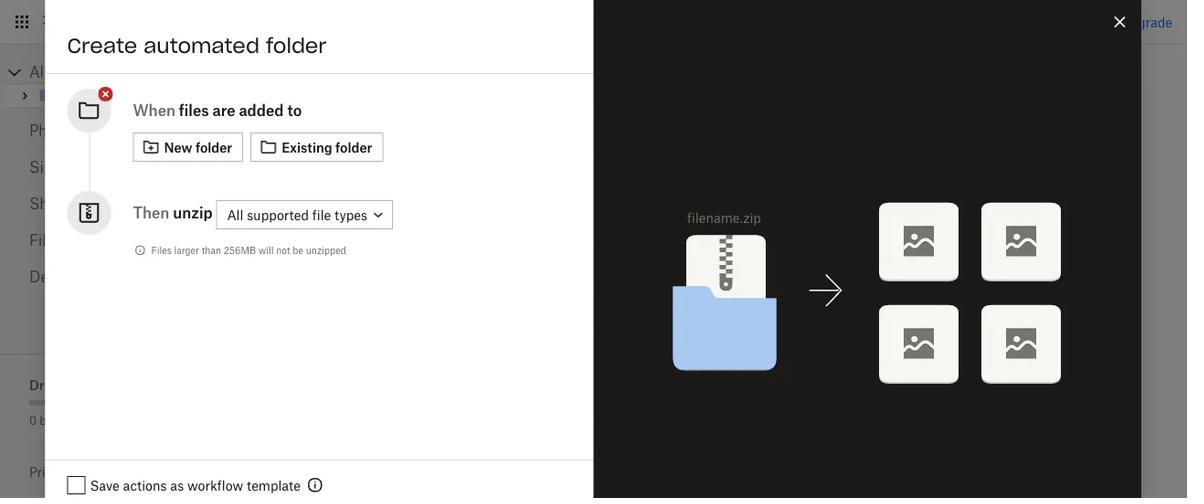 Task type: describe. For each thing, give the bounding box(es) containing it.
be
[[293, 245, 304, 256]]

by
[[330, 266, 345, 281]]

a for choose a file format to convert videos to
[[679, 346, 687, 362]]

256mb
[[224, 245, 256, 256]]

choose for by
[[330, 245, 376, 261]]

larger
[[174, 245, 199, 256]]

all supported file types button
[[216, 200, 393, 229]]

file requests
[[29, 231, 118, 249]]

deleted files link
[[29, 259, 190, 295]]

new folder button
[[133, 133, 243, 162]]

unzip files button
[[849, 314, 1149, 414]]

unzipped
[[306, 245, 346, 256]]

set a rule that renames files button
[[549, 213, 849, 314]]

all for all files
[[29, 63, 48, 81]]

file for choose a file format to convert audio files to
[[390, 447, 409, 462]]

signatures
[[29, 158, 105, 176]]

gb
[[94, 414, 111, 427]]

files inside button
[[982, 256, 1007, 271]]

videos
[[630, 366, 669, 382]]

folder for new folder
[[196, 139, 232, 155]]

all for all supported file types
[[227, 207, 244, 222]]

to inside the create automated folder 'dialog'
[[287, 101, 302, 119]]

choose for videos
[[630, 346, 676, 362]]

set a rule that renames files
[[630, 256, 800, 271]]

automation
[[314, 177, 402, 196]]

global header element
[[0, 0, 1188, 45]]

automated
[[144, 33, 260, 59]]

add an automation
[[256, 177, 402, 196]]

supported
[[247, 207, 309, 222]]

choose for audio
[[330, 447, 376, 462]]

filename.zip
[[688, 210, 762, 226]]

dropbox logo - go to the homepage image
[[37, 7, 136, 37]]

shared link
[[29, 186, 190, 222]]

actions
[[123, 478, 167, 493]]

requests
[[58, 231, 118, 249]]

existing
[[282, 139, 332, 155]]

convert files to pdfs
[[930, 256, 1058, 271]]

set
[[630, 256, 651, 271]]

signatures link
[[29, 149, 190, 186]]

of
[[71, 414, 81, 427]]

files inside 'choose a category to sort files by'
[[488, 245, 513, 261]]

bytes
[[40, 414, 68, 427]]

a for choose a file format to convert audio files to
[[379, 447, 386, 462]]

renames
[[720, 256, 772, 271]]

privacy and legal
[[29, 464, 131, 480]]

all files link
[[29, 61, 219, 83]]

1 horizontal spatial folder
[[266, 33, 327, 59]]

convert files to pdfs button
[[849, 213, 1149, 314]]

add an automation main content
[[249, 103, 1188, 498]]

deleted files
[[29, 268, 116, 286]]

save
[[90, 478, 120, 493]]

format for to
[[712, 346, 753, 362]]

as
[[170, 478, 184, 493]]

new folder
[[164, 139, 232, 155]]

basic
[[86, 377, 120, 393]]

to inside 'choose a category to sort files by'
[[446, 245, 458, 261]]

upgrade link
[[1121, 14, 1173, 30]]

that
[[692, 256, 716, 271]]

file
[[29, 231, 54, 249]]

files right unzip
[[970, 356, 995, 372]]

audio
[[330, 467, 364, 482]]

all files
[[29, 63, 81, 81]]

folder for existing folder
[[336, 139, 372, 155]]

not
[[276, 245, 290, 256]]

choose a file format to convert videos to button
[[549, 314, 849, 414]]

choose a file format to convert audio files to
[[330, 447, 517, 482]]

files larger than 256mb will not be unzipped
[[151, 245, 346, 256]]

privacy
[[29, 464, 73, 480]]

will
[[259, 245, 274, 256]]

choose a category to sort files by button
[[249, 213, 549, 314]]

files
[[151, 245, 172, 256]]

dropbox basic
[[29, 377, 120, 393]]



Task type: locate. For each thing, give the bounding box(es) containing it.
convert inside 'choose a file format to convert audio files to'
[[471, 447, 517, 462]]

files down create
[[52, 63, 81, 81]]

a for set a rule that renames files
[[655, 256, 662, 271]]

used
[[114, 414, 139, 427]]

2 vertical spatial choose
[[330, 447, 376, 462]]

new
[[164, 139, 192, 155]]

sort
[[461, 245, 485, 261]]

save actions as workflow template
[[90, 478, 301, 493]]

when
[[133, 101, 176, 119]]

format
[[712, 346, 753, 362], [412, 447, 452, 462]]

a inside 'choose a file format to convert audio files to'
[[379, 447, 386, 462]]

files inside the create automated folder 'dialog'
[[179, 101, 209, 119]]

all up 256mb
[[227, 207, 244, 222]]

upgrade
[[1121, 14, 1173, 30]]

0 horizontal spatial all
[[29, 63, 48, 81]]

1 vertical spatial file
[[690, 346, 709, 362]]

legal
[[102, 464, 131, 480]]

1 horizontal spatial format
[[712, 346, 753, 362]]

added
[[239, 101, 284, 119]]

existing folder
[[282, 139, 372, 155]]

file requests link
[[29, 222, 190, 259]]

template
[[247, 478, 301, 493]]

shared
[[29, 195, 79, 213]]

file inside popup button
[[313, 207, 331, 222]]

file inside 'choose a file format to convert audio files to'
[[390, 447, 409, 462]]

deleted
[[29, 268, 83, 286]]

format inside choose a file format to convert videos to
[[712, 346, 753, 362]]

all
[[29, 63, 48, 81], [227, 207, 244, 222]]

photos
[[29, 122, 77, 139]]

an
[[290, 177, 310, 196]]

a
[[379, 245, 386, 261], [655, 256, 662, 271], [679, 346, 687, 362], [379, 447, 386, 462]]

0 horizontal spatial file
[[313, 207, 331, 222]]

convert
[[930, 256, 979, 271]]

1 horizontal spatial convert
[[772, 346, 817, 362]]

2 horizontal spatial folder
[[336, 139, 372, 155]]

2 horizontal spatial file
[[690, 346, 709, 362]]

unzip
[[173, 204, 213, 222]]

choose a file format to convert audio files to button
[[249, 414, 549, 498]]

file inside choose a file format to convert videos to
[[690, 346, 709, 362]]

file for all supported file types
[[313, 207, 331, 222]]

pdfs
[[1026, 256, 1058, 271]]

files right audio
[[367, 467, 392, 482]]

1 vertical spatial convert
[[471, 447, 517, 462]]

automations
[[256, 60, 389, 85]]

create automated folder
[[67, 33, 327, 59]]

all supported file types
[[227, 207, 368, 222]]

all up photos
[[29, 63, 48, 81]]

all files tree
[[3, 61, 219, 109]]

convert for choose a file format to convert audio files to
[[471, 447, 517, 462]]

to
[[287, 101, 302, 119], [446, 245, 458, 261], [1011, 256, 1023, 271], [756, 346, 768, 362], [673, 366, 685, 382], [456, 447, 468, 462], [396, 467, 408, 482]]

choose inside 'choose a category to sort files by'
[[330, 245, 376, 261]]

click to watch a demo video image
[[393, 63, 414, 85]]

0 vertical spatial file
[[313, 207, 331, 222]]

convert inside choose a file format to convert videos to
[[772, 346, 817, 362]]

convert for choose a file format to convert videos to
[[772, 346, 817, 362]]

a inside choose a file format to convert videos to
[[679, 346, 687, 362]]

then
[[133, 204, 170, 222]]

choose up "videos"
[[630, 346, 676, 362]]

folder
[[266, 33, 327, 59], [196, 139, 232, 155], [336, 139, 372, 155]]

files right convert
[[982, 256, 1007, 271]]

1 vertical spatial format
[[412, 447, 452, 462]]

are
[[213, 101, 235, 119]]

files right sort
[[488, 245, 513, 261]]

files down file requests link
[[87, 268, 116, 286]]

0
[[29, 414, 37, 427]]

privacy and legal link
[[29, 464, 219, 480]]

types
[[335, 207, 368, 222]]

a inside 'choose a category to sort files by'
[[379, 245, 386, 261]]

choose up audio
[[330, 447, 376, 462]]

2
[[84, 414, 91, 427]]

2 vertical spatial file
[[390, 447, 409, 462]]

files inside 'choose a file format to convert audio files to'
[[367, 467, 392, 482]]

0 horizontal spatial convert
[[471, 447, 517, 462]]

files are added to
[[179, 101, 302, 119]]

existing folder button
[[251, 133, 383, 162]]

choose a category to sort files by
[[330, 245, 513, 281]]

all inside popup button
[[227, 207, 244, 222]]

folder inside new folder button
[[196, 139, 232, 155]]

files right renames
[[775, 256, 800, 271]]

files left are
[[179, 101, 209, 119]]

folder up automation
[[336, 139, 372, 155]]

photos link
[[29, 112, 190, 149]]

unzip
[[930, 356, 966, 372]]

all inside tree
[[29, 63, 48, 81]]

0 vertical spatial convert
[[772, 346, 817, 362]]

choose a file format to convert videos to
[[630, 346, 817, 382]]

1 vertical spatial choose
[[630, 346, 676, 362]]

1 horizontal spatial file
[[390, 447, 409, 462]]

format for files
[[412, 447, 452, 462]]

folder right the new
[[196, 139, 232, 155]]

to inside convert files to pdfs button
[[1011, 256, 1023, 271]]

a for choose a category to sort files by
[[379, 245, 386, 261]]

folder up automations on the top left of the page
[[266, 33, 327, 59]]

choose inside choose a file format to convert videos to
[[630, 346, 676, 362]]

format inside 'choose a file format to convert audio files to'
[[412, 447, 452, 462]]

workflow
[[187, 478, 243, 493]]

add
[[256, 177, 286, 196]]

1 vertical spatial all
[[227, 207, 244, 222]]

file for choose a file format to convert videos to
[[690, 346, 709, 362]]

choose
[[330, 245, 376, 261], [630, 346, 676, 362], [330, 447, 376, 462]]

convert
[[772, 346, 817, 362], [471, 447, 517, 462]]

0 bytes of 2 gb used
[[29, 414, 139, 427]]

1 horizontal spatial all
[[227, 207, 244, 222]]

choose inside 'choose a file format to convert audio files to'
[[330, 447, 376, 462]]

create
[[67, 33, 137, 59]]

0 horizontal spatial folder
[[196, 139, 232, 155]]

create automated folder dialog
[[45, 0, 1142, 498]]

than
[[202, 245, 221, 256]]

file
[[313, 207, 331, 222], [690, 346, 709, 362], [390, 447, 409, 462]]

rule
[[665, 256, 688, 271]]

0 horizontal spatial format
[[412, 447, 452, 462]]

category
[[390, 245, 442, 261]]

unzip files
[[930, 356, 995, 372]]

choose up by
[[330, 245, 376, 261]]

folder inside existing folder button
[[336, 139, 372, 155]]

dropbox
[[29, 377, 83, 393]]

and
[[76, 464, 99, 480]]

0 vertical spatial format
[[712, 346, 753, 362]]

files
[[52, 63, 81, 81], [179, 101, 209, 119], [488, 245, 513, 261], [775, 256, 800, 271], [982, 256, 1007, 271], [87, 268, 116, 286], [970, 356, 995, 372], [367, 467, 392, 482]]

files inside tree
[[52, 63, 81, 81]]

0 vertical spatial choose
[[330, 245, 376, 261]]

0 vertical spatial all
[[29, 63, 48, 81]]



Task type: vqa. For each thing, say whether or not it's contained in the screenshot.
'to' within Create automated folder dialog
yes



